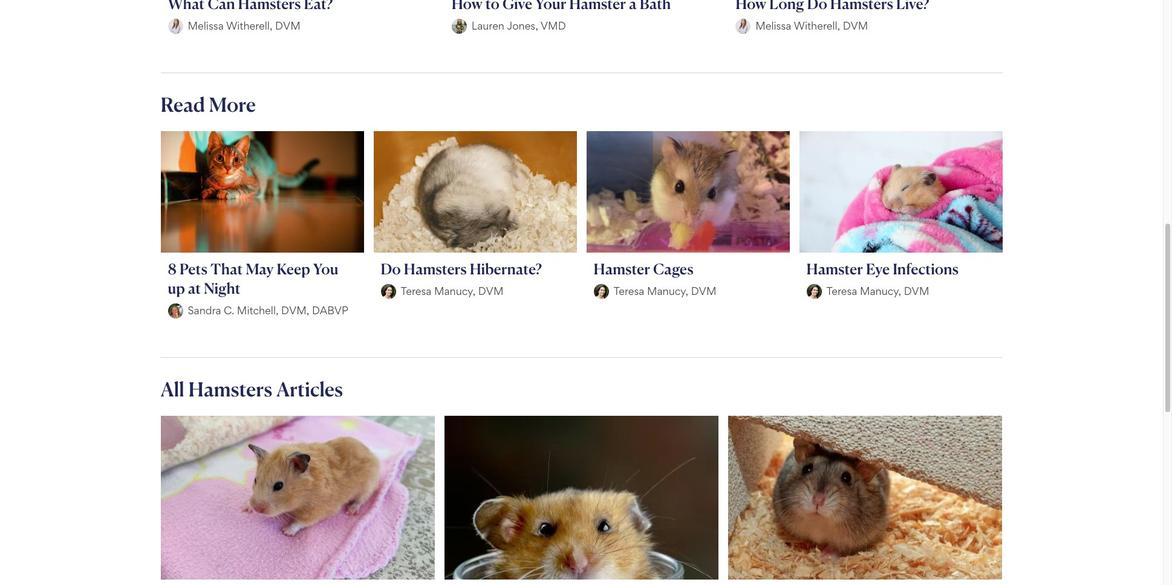 Task type: describe. For each thing, give the bounding box(es) containing it.
read more
[[161, 92, 256, 117]]

at
[[188, 279, 201, 298]]

infections
[[893, 260, 959, 278]]

hamster eye infections
[[807, 260, 959, 278]]

by image for lauren jones, vmd
[[452, 19, 467, 34]]

teresa for cages
[[614, 285, 645, 298]]

vmd
[[541, 19, 566, 32]]

hamster for hamster eye infections
[[807, 260, 863, 278]]

hamster for hamster cages
[[594, 260, 650, 278]]

dvm for hamster cages
[[691, 285, 717, 298]]

teresa for eye
[[827, 285, 858, 298]]

2 melissa from the left
[[756, 19, 792, 32]]

lauren
[[472, 19, 505, 32]]

hamsters for hibernate?
[[404, 260, 467, 278]]

manucy, for cages
[[647, 285, 689, 298]]

2 melissa witherell, dvm from the left
[[756, 19, 869, 32]]

dvm for do hamsters hibernate?
[[478, 285, 504, 298]]

night
[[204, 279, 241, 298]]

do hamsters hibernate?
[[381, 260, 542, 278]]

cages
[[653, 260, 694, 278]]

sandra
[[188, 304, 221, 317]]

pets
[[180, 260, 207, 278]]

more
[[209, 92, 256, 117]]

eye
[[866, 260, 890, 278]]

dabvp
[[312, 304, 348, 317]]

1 witherell, from the left
[[226, 19, 273, 32]]

keep
[[277, 260, 310, 278]]

teresa manucy, dvm for eye
[[827, 285, 930, 298]]

dvm for hamster eye infections
[[904, 285, 930, 298]]

mitchell,
[[237, 304, 279, 317]]

jones,
[[507, 19, 538, 32]]

all
[[161, 377, 184, 402]]

by image for hamster cages
[[594, 284, 609, 299]]

1 melissa from the left
[[188, 19, 224, 32]]

teresa manucy, dvm for hamsters
[[401, 285, 504, 298]]



Task type: vqa. For each thing, say whether or not it's contained in the screenshot.
the middle Teresa Manucy, DVM
yes



Task type: locate. For each thing, give the bounding box(es) containing it.
teresa manucy, dvm down cages
[[614, 285, 717, 298]]

that
[[210, 260, 243, 278]]

manucy, for eye
[[860, 285, 902, 298]]

dvm
[[275, 19, 301, 32], [843, 19, 869, 32], [478, 285, 504, 298], [691, 285, 717, 298], [904, 285, 930, 298]]

0 horizontal spatial hamsters
[[189, 377, 272, 402]]

0 horizontal spatial teresa manucy, dvm
[[401, 285, 504, 298]]

do
[[381, 260, 401, 278]]

1 horizontal spatial melissa witherell, dvm link
[[724, 0, 1008, 43]]

hibernate?
[[470, 260, 542, 278]]

teresa down hamster eye infections
[[827, 285, 858, 298]]

1 horizontal spatial melissa witherell, dvm
[[756, 19, 869, 32]]

articles
[[276, 377, 343, 402]]

read
[[161, 92, 205, 117]]

1 teresa manucy, dvm from the left
[[401, 285, 504, 298]]

1 horizontal spatial melissa
[[756, 19, 792, 32]]

hamster
[[594, 260, 650, 278], [807, 260, 863, 278]]

2 teresa from the left
[[614, 285, 645, 298]]

manucy,
[[434, 285, 476, 298], [647, 285, 689, 298], [860, 285, 902, 298]]

2 teresa manucy, dvm from the left
[[614, 285, 717, 298]]

1 horizontal spatial witherell,
[[794, 19, 841, 32]]

lauren jones, vmd link
[[440, 0, 724, 43]]

by image for 8 pets that may keep you up at night
[[168, 304, 183, 319]]

0 horizontal spatial melissa witherell, dvm
[[188, 19, 301, 32]]

1 horizontal spatial teresa manucy, dvm
[[614, 285, 717, 298]]

lauren jones, vmd
[[472, 19, 566, 32]]

melissa witherell, dvm link
[[156, 0, 440, 43], [724, 0, 1008, 43]]

hamster cages
[[594, 260, 694, 278]]

melissa witherell, dvm
[[188, 19, 301, 32], [756, 19, 869, 32]]

all hamsters articles
[[161, 377, 343, 402]]

0 horizontal spatial by image
[[168, 19, 183, 34]]

3 manucy, from the left
[[860, 285, 902, 298]]

1 manucy, from the left
[[434, 285, 476, 298]]

dvm,
[[281, 304, 309, 317]]

1 melissa witherell, dvm from the left
[[188, 19, 301, 32]]

2 melissa witherell, dvm link from the left
[[724, 0, 1008, 43]]

by image
[[736, 19, 751, 34], [381, 284, 396, 299], [594, 284, 609, 299], [168, 304, 183, 319]]

3 teresa from the left
[[827, 285, 858, 298]]

hamsters for articles
[[189, 377, 272, 402]]

hamsters right do
[[404, 260, 467, 278]]

1 horizontal spatial by image
[[452, 19, 467, 34]]

2 horizontal spatial teresa manucy, dvm
[[827, 285, 930, 298]]

witherell,
[[226, 19, 273, 32], [794, 19, 841, 32]]

1 melissa witherell, dvm link from the left
[[156, 0, 440, 43]]

0 horizontal spatial teresa
[[401, 285, 432, 298]]

2 horizontal spatial by image
[[807, 284, 822, 299]]

hamsters
[[404, 260, 467, 278], [189, 377, 272, 402]]

0 horizontal spatial manucy,
[[434, 285, 476, 298]]

teresa
[[401, 285, 432, 298], [614, 285, 645, 298], [827, 285, 858, 298]]

1 teresa from the left
[[401, 285, 432, 298]]

teresa down the hamster cages
[[614, 285, 645, 298]]

2 manucy, from the left
[[647, 285, 689, 298]]

1 horizontal spatial hamsters
[[404, 260, 467, 278]]

1 horizontal spatial hamster
[[807, 260, 863, 278]]

1 horizontal spatial manucy,
[[647, 285, 689, 298]]

0 horizontal spatial melissa witherell, dvm link
[[156, 0, 440, 43]]

manucy, for hamsters
[[434, 285, 476, 298]]

sandra c. mitchell, dvm, dabvp
[[188, 304, 348, 317]]

hamster left cages
[[594, 260, 650, 278]]

by image for do hamsters hibernate?
[[381, 284, 396, 299]]

0 vertical spatial hamsters
[[404, 260, 467, 278]]

0 horizontal spatial hamster
[[594, 260, 650, 278]]

by image for melissa witherell, dvm
[[168, 19, 183, 34]]

teresa manucy, dvm down eye
[[827, 285, 930, 298]]

up
[[168, 279, 185, 298]]

8 pets that may keep you up at night
[[168, 260, 339, 298]]

0 horizontal spatial witherell,
[[226, 19, 273, 32]]

0 horizontal spatial melissa
[[188, 19, 224, 32]]

you
[[313, 260, 339, 278]]

1 hamster from the left
[[594, 260, 650, 278]]

teresa down do
[[401, 285, 432, 298]]

teresa manucy, dvm
[[401, 285, 504, 298], [614, 285, 717, 298], [827, 285, 930, 298]]

hamsters right all
[[189, 377, 272, 402]]

by image inside the lauren jones, vmd link
[[452, 19, 467, 34]]

hamster left eye
[[807, 260, 863, 278]]

2 horizontal spatial manucy,
[[860, 285, 902, 298]]

2 horizontal spatial teresa
[[827, 285, 858, 298]]

2 hamster from the left
[[807, 260, 863, 278]]

8
[[168, 260, 177, 278]]

1 vertical spatial hamsters
[[189, 377, 272, 402]]

1 horizontal spatial teresa
[[614, 285, 645, 298]]

c.
[[224, 304, 234, 317]]

by image
[[168, 19, 183, 34], [452, 19, 467, 34], [807, 284, 822, 299]]

teresa manucy, dvm down do hamsters hibernate?
[[401, 285, 504, 298]]

manucy, down hamster eye infections
[[860, 285, 902, 298]]

melissa
[[188, 19, 224, 32], [756, 19, 792, 32]]

may
[[246, 260, 274, 278]]

manucy, down cages
[[647, 285, 689, 298]]

by image for teresa manucy, dvm
[[807, 284, 822, 299]]

teresa for hamsters
[[401, 285, 432, 298]]

3 teresa manucy, dvm from the left
[[827, 285, 930, 298]]

manucy, down do hamsters hibernate?
[[434, 285, 476, 298]]

teresa manucy, dvm for cages
[[614, 285, 717, 298]]

2 witherell, from the left
[[794, 19, 841, 32]]



